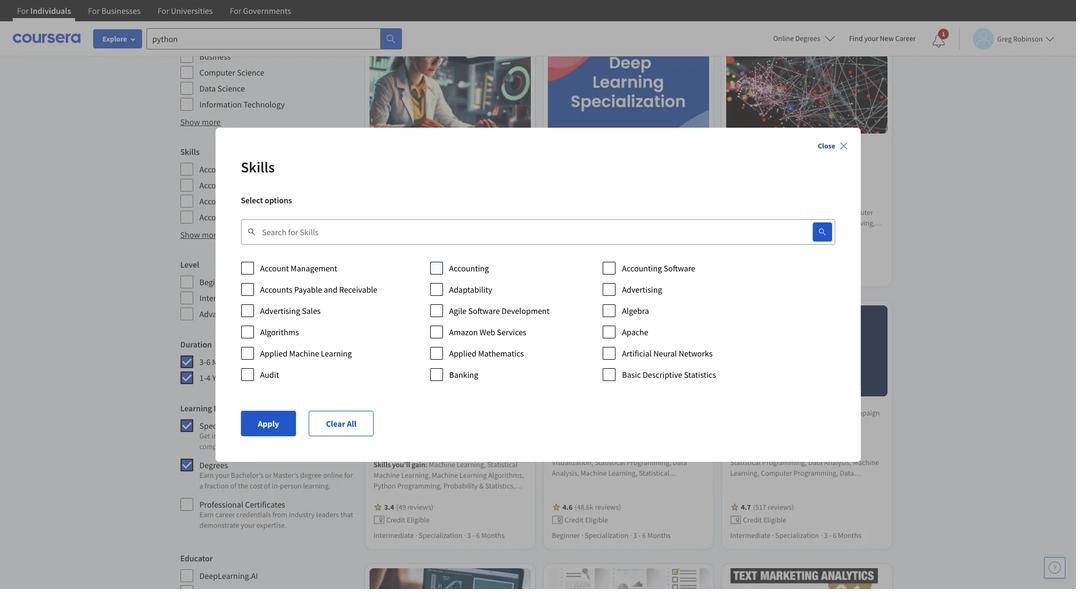 Task type: describe. For each thing, give the bounding box(es) containing it.
2 horizontal spatial software
[[664, 263, 695, 273]]

governments
[[243, 5, 291, 16]]

web
[[480, 327, 495, 337]]

agile
[[449, 305, 466, 316]]

0 horizontal spatial mathematics,
[[756, 251, 798, 260]]

credit inside credit eligible button
[[576, 12, 595, 21]]

accounts payable and receivable inside select skills options element
[[260, 284, 377, 295]]

of down or
[[264, 481, 270, 491]]

beginner · specialization · 3 - 6 months for 4.6 (59.3k reviews)
[[374, 268, 492, 278]]

applied for applied machine learning
[[260, 348, 287, 359]]

demonstrate
[[199, 521, 239, 530]]

accounts payable and receivable inside skills group
[[199, 212, 317, 223]]

select
[[241, 195, 263, 205]]

individuals
[[30, 5, 71, 16]]

theoretical
[[823, 197, 858, 207]]

english
[[527, 12, 549, 21]]

specialization for (59.3k reviews)
[[406, 268, 450, 278]]

for governments
[[230, 5, 291, 16]]

advertising for advertising sales
[[260, 305, 300, 316]]

show notifications image
[[932, 35, 945, 47]]

for for governments
[[230, 5, 241, 16]]

skills group
[[180, 145, 354, 224]]

and inside skills group
[[263, 212, 277, 223]]

university for university of colorado boulder
[[748, 146, 780, 155]]

show for accounts
[[180, 230, 200, 240]]

learning inside group
[[180, 403, 212, 414]]

machine inside machine learning: theory and hands-on practice with python
[[374, 427, 404, 437]]

universities
[[171, 5, 213, 16]]

technology
[[244, 99, 285, 110]]

clear all button
[[309, 411, 374, 436]]

artificial neural networks
[[622, 348, 713, 359]]

educator
[[180, 553, 213, 564]]

descriptive
[[643, 369, 682, 380]]

search image
[[818, 228, 827, 236]]

theory inside algorithms, theoretical computer science, data structures, computer programming, graph theory, problem solving, computational logic, computational thinking, mathematical theory & analysis, mathematics, applied mathematics, python programming
[[774, 240, 796, 249]]

intermediate for 3.4
[[374, 531, 414, 540]]

in- inside "earn your bachelor's or master's degree online for a fraction of the cost of in-person learning."
[[272, 481, 280, 491]]

show for information
[[180, 117, 200, 127]]

advertising sales
[[260, 305, 321, 316]]

by
[[313, 431, 320, 441]]

1 horizontal spatial software
[[468, 305, 500, 316]]

3 for 3.4 (49 reviews)
[[467, 531, 471, 540]]

apply
[[258, 418, 279, 429]]

basic descriptive statistics
[[622, 369, 716, 380]]

credit down (49
[[386, 515, 405, 525]]

intermediate for 4.7
[[730, 531, 771, 540]]

reviews) for (49 reviews)
[[407, 503, 434, 512]]

(48.6k
[[575, 503, 594, 512]]

accounting software inside skills group
[[199, 196, 273, 207]]

eligible inside button
[[596, 12, 619, 21]]

3 for 4.8 (141.6k reviews)
[[646, 268, 649, 278]]

credit eligible inside button
[[576, 12, 619, 21]]

3 for 4.7 (517 reviews)
[[824, 531, 828, 540]]

3 for 4.6 (59.3k reviews)
[[455, 268, 459, 278]]

intermediate · specialization · 3 - 6 months for (141.6k reviews)
[[552, 268, 683, 278]]

learning inside select skills options element
[[321, 348, 352, 359]]

6 for 4.6 (48.6k reviews)
[[642, 531, 646, 540]]

specialization for (141.6k reviews)
[[597, 268, 641, 278]]

university of colorado boulder
[[748, 146, 844, 155]]

beginner · specialization · 3 - 6 months for 4.6 (48.6k reviews)
[[552, 531, 671, 540]]

clear for clear all
[[326, 418, 345, 429]]

clear all button
[[754, 8, 792, 25]]

boulder
[[819, 146, 844, 155]]

at
[[811, 408, 817, 418]]

reviews) for (372 reviews)
[[768, 240, 794, 249]]

python inside algorithms, theoretical computer science, data structures, computer programming, graph theory, problem solving, computational logic, computational thinking, mathematical theory & analysis, mathematics, applied mathematics, python programming
[[799, 251, 822, 260]]

3-6 months inside button
[[700, 12, 734, 21]]

career
[[215, 510, 235, 520]]

skills you'll gain :
[[374, 460, 429, 470]]

6 for 4.7 (517 reviews)
[[833, 531, 837, 540]]

professional
[[199, 500, 243, 510]]

programming,
[[730, 219, 775, 228]]

months for 4.7 (517 reviews)
[[838, 531, 862, 540]]

select skills options element
[[241, 257, 835, 385]]

basic
[[622, 369, 641, 380]]

career
[[895, 34, 916, 43]]

4.6 (59.3k reviews)
[[384, 240, 443, 249]]

online
[[323, 471, 343, 480]]

apache
[[622, 327, 648, 337]]

1 horizontal spatial computer
[[730, 208, 762, 218]]

completing
[[199, 442, 235, 452]]

beginner for 4.6 (59.3k reviews)
[[374, 268, 402, 278]]

degrees inside learning product group
[[199, 460, 228, 471]]

in- inside get in-depth knowledge of a subject by completing a series of courses and projects.
[[212, 431, 220, 441]]

data science
[[199, 83, 245, 94]]

find your new career
[[849, 34, 916, 43]]

for
[[344, 471, 353, 480]]

applied for applied mathematics
[[449, 348, 476, 359]]

duration
[[180, 339, 212, 350]]

projects.
[[308, 442, 335, 452]]

leaders
[[316, 510, 339, 520]]

problem
[[822, 219, 849, 228]]

algebra
[[622, 305, 649, 316]]

theory,
[[797, 219, 821, 228]]

banking
[[449, 369, 478, 380]]

mathematics
[[478, 348, 524, 359]]

computer inside subject group
[[199, 67, 235, 78]]

structures,
[[806, 208, 840, 218]]

6 inside duration group
[[206, 357, 211, 367]]

industry
[[289, 510, 315, 520]]

expertise.
[[256, 521, 287, 530]]

months for 4.6 (59.3k reviews)
[[469, 268, 492, 278]]

duration group
[[180, 338, 354, 385]]

1 button
[[924, 28, 954, 54]]

your for earn
[[215, 471, 229, 480]]

payable inside skills group
[[233, 212, 261, 223]]

skills inside group
[[180, 146, 200, 157]]

university of illinois at urbana-champaign
[[748, 408, 880, 418]]

credentials
[[236, 510, 271, 520]]

level
[[180, 259, 199, 270]]

algorithms,
[[786, 197, 822, 207]]

a inside "earn your bachelor's or master's degree online for a fraction of the cost of in-person learning."
[[199, 481, 203, 491]]

deeplearning.ai
[[199, 571, 258, 582]]

3- inside duration group
[[199, 357, 206, 367]]

urbana-
[[819, 408, 844, 418]]

for businesses
[[88, 5, 141, 16]]

professional certificates
[[199, 500, 285, 510]]

clear all
[[326, 418, 357, 429]]

3 for 4.6 (48.6k reviews)
[[633, 531, 637, 540]]

specializations inside learning product group
[[199, 421, 253, 431]]

amazon
[[449, 327, 478, 337]]

subject
[[180, 34, 208, 44]]

or
[[265, 471, 272, 480]]

theory inside machine learning: theory and hands-on practice with python
[[441, 427, 467, 437]]

(59.3k
[[396, 240, 415, 249]]

for for individuals
[[17, 5, 29, 16]]

- for 4.8 (141.6k reviews)
[[651, 268, 653, 278]]

illinois
[[789, 408, 810, 418]]

the
[[238, 481, 248, 491]]

and inside select skills options element
[[324, 284, 337, 295]]

receivable inside select skills options element
[[339, 284, 377, 295]]

clear all
[[761, 12, 786, 21]]

practice
[[374, 439, 403, 450]]

fraction
[[205, 481, 229, 491]]

graph
[[776, 219, 795, 228]]

master's
[[273, 471, 299, 480]]

machine inside select skills options element
[[289, 348, 319, 359]]

months for 4.8 (141.6k reviews)
[[660, 268, 683, 278]]

bachelor's
[[231, 471, 263, 480]]

credit down 4.8
[[565, 253, 584, 262]]

language:
[[493, 12, 525, 21]]

computer science
[[199, 67, 264, 78]]

account inside skills group
[[199, 164, 228, 175]]

account inside select skills options element
[[260, 263, 289, 273]]

earn your bachelor's or master's degree online for a fraction of the cost of in-person learning.
[[199, 471, 353, 491]]

(141.6k
[[575, 240, 597, 249]]

language: english
[[493, 12, 549, 21]]

for for businesses
[[88, 5, 100, 16]]

of left the
[[230, 481, 237, 491]]

accounting software inside select skills options element
[[622, 263, 695, 273]]

more for information technology
[[202, 117, 221, 127]]

4.6 (48.6k reviews)
[[563, 503, 621, 512]]

businesses
[[101, 5, 141, 16]]

intermediate · specialization · 3 - 6 months for (49 reviews)
[[374, 531, 505, 540]]

- for 4.6 (59.3k reviews)
[[460, 268, 462, 278]]

clear for clear all
[[761, 12, 777, 21]]

select options
[[241, 195, 292, 205]]



Task type: vqa. For each thing, say whether or not it's contained in the screenshot.
Descriptive
yes



Task type: locate. For each thing, give the bounding box(es) containing it.
1 horizontal spatial learning
[[321, 348, 352, 359]]

show more up the level
[[180, 230, 221, 240]]

0 horizontal spatial 4.6
[[384, 240, 394, 249]]

3-6 months inside duration group
[[199, 357, 239, 367]]

4.6 left (372
[[741, 240, 751, 249]]

eligible
[[223, 3, 249, 14], [596, 12, 619, 21], [585, 253, 608, 262], [407, 515, 430, 525], [585, 515, 608, 525], [764, 515, 787, 525]]

applied down mathematical
[[730, 251, 754, 260]]

1 horizontal spatial advertising
[[622, 284, 662, 295]]

banner navigation
[[9, 0, 300, 21]]

2 more from the top
[[202, 230, 221, 240]]

0 vertical spatial years
[[657, 12, 673, 21]]

2 horizontal spatial intermediate · specialization · 3 - 6 months
[[730, 531, 862, 540]]

degrees inside button
[[441, 12, 466, 21]]

1 vertical spatial data
[[791, 208, 805, 218]]

0 horizontal spatial python
[[422, 439, 448, 450]]

champaign
[[844, 408, 880, 418]]

4.7 (517 reviews)
[[741, 503, 794, 512]]

4
[[652, 12, 656, 21], [206, 373, 211, 383]]

2 horizontal spatial a
[[283, 431, 287, 441]]

for for universities
[[158, 5, 169, 16]]

credit down (48.6k
[[565, 515, 584, 525]]

1 horizontal spatial years
[[657, 12, 673, 21]]

3
[[455, 268, 459, 278], [646, 268, 649, 278], [467, 531, 471, 540], [633, 531, 637, 540], [824, 531, 828, 540]]

applied down amazon
[[449, 348, 476, 359]]

0 vertical spatial show
[[180, 117, 200, 127]]

1-4 years inside duration group
[[199, 373, 231, 383]]

machine down algorithms
[[289, 348, 319, 359]]

6 for 4.6 (59.3k reviews)
[[464, 268, 468, 278]]

python
[[799, 251, 822, 260], [422, 439, 448, 450]]

0 vertical spatial advertising
[[622, 284, 662, 295]]

audit
[[260, 369, 279, 380]]

credit down the 4.7
[[743, 515, 762, 525]]

1 vertical spatial management
[[291, 263, 337, 273]]

intermediate · specialization · 3 - 6 months down 4.8 (141.6k reviews)
[[552, 268, 683, 278]]

1 horizontal spatial skills
[[241, 157, 275, 177]]

for left 'businesses'
[[88, 5, 100, 16]]

beginner up advanced
[[199, 277, 231, 288]]

show more for information technology
[[180, 117, 221, 127]]

0 vertical spatial clear
[[761, 12, 777, 21]]

management up sales
[[291, 263, 337, 273]]

0 horizontal spatial payable
[[233, 212, 261, 223]]

2 show more button from the top
[[180, 228, 221, 241]]

1 show more button from the top
[[180, 116, 221, 128]]

artificial
[[622, 348, 652, 359]]

level group
[[180, 258, 354, 321]]

for individuals
[[17, 5, 71, 16]]

1 vertical spatial 3-
[[199, 357, 206, 367]]

1 vertical spatial 4
[[206, 373, 211, 383]]

and inside machine learning: theory and hands-on practice with python
[[469, 427, 482, 437]]

accounts
[[199, 212, 232, 223], [260, 284, 292, 295]]

0 horizontal spatial machine
[[289, 348, 319, 359]]

computational up analysis,
[[799, 229, 845, 239]]

management inside select skills options element
[[291, 263, 337, 273]]

account management up select
[[199, 164, 277, 175]]

degrees button
[[434, 8, 482, 25]]

1 horizontal spatial machine
[[374, 427, 404, 437]]

for left the individuals
[[17, 5, 29, 16]]

beginner inside level group
[[199, 277, 231, 288]]

intermediate · specialization · 3 - 6 months
[[552, 268, 683, 278], [374, 531, 505, 540], [730, 531, 862, 540]]

beginner · specialization · 3 - 6 months down 4.6 (48.6k reviews)
[[552, 531, 671, 540]]

6
[[706, 12, 710, 21], [464, 268, 468, 278], [655, 268, 658, 278], [206, 357, 211, 367], [476, 531, 480, 540], [642, 531, 646, 540], [833, 531, 837, 540]]

(517
[[753, 503, 767, 512]]

-
[[460, 268, 462, 278], [651, 268, 653, 278], [472, 531, 475, 540], [639, 531, 641, 540], [829, 531, 832, 540]]

machine learning: theory and hands-on practice with python
[[374, 427, 519, 450]]

subject group
[[180, 32, 354, 111]]

payable down select
[[233, 212, 261, 223]]

your right find
[[864, 34, 879, 43]]

beginner down (48.6k
[[552, 531, 580, 540]]

get in-depth knowledge of a subject by completing a series of courses and projects.
[[199, 431, 335, 452]]

0 vertical spatial accounting software
[[199, 196, 273, 207]]

learning.
[[303, 481, 331, 491]]

1 show more from the top
[[180, 117, 221, 127]]

show more button down information
[[180, 116, 221, 128]]

intermediate down 4.8
[[552, 268, 592, 278]]

1-
[[646, 12, 652, 21], [199, 373, 206, 383]]

depth
[[220, 431, 238, 441]]

1 vertical spatial 1-
[[199, 373, 206, 383]]

help center image
[[1049, 562, 1061, 575]]

1 horizontal spatial in-
[[272, 481, 280, 491]]

1 more from the top
[[202, 117, 221, 127]]

6 for 4.8 (141.6k reviews)
[[655, 268, 658, 278]]

reviews) for (141.6k reviews)
[[599, 240, 625, 249]]

1 horizontal spatial python
[[799, 251, 822, 260]]

1 show from the top
[[180, 117, 200, 127]]

2 show from the top
[[180, 230, 200, 240]]

1 vertical spatial show more
[[180, 230, 221, 240]]

- for 3.4 (49 reviews)
[[472, 531, 475, 540]]

more for accounts payable and receivable
[[202, 230, 221, 240]]

intermediate down 3.4
[[374, 531, 414, 540]]

account management inside select skills options element
[[260, 263, 337, 273]]

0 vertical spatial 3-
[[700, 12, 706, 21]]

earn
[[199, 471, 214, 480], [199, 510, 214, 520]]

0 horizontal spatial beginner · specialization · 3 - 6 months
[[374, 268, 492, 278]]

2 show more from the top
[[180, 230, 221, 240]]

0 horizontal spatial 3-
[[199, 357, 206, 367]]

theory down logic,
[[774, 240, 796, 249]]

python down analysis,
[[799, 251, 822, 260]]

of
[[781, 146, 788, 155], [781, 408, 788, 418], [276, 431, 282, 441], [261, 442, 267, 452], [230, 481, 237, 491], [264, 481, 270, 491]]

more
[[202, 117, 221, 127], [202, 230, 221, 240]]

intermediate down the 4.7
[[730, 531, 771, 540]]

networks
[[679, 348, 713, 359]]

0 vertical spatial mathematics,
[[833, 240, 875, 249]]

show down information
[[180, 117, 200, 127]]

of left illinois
[[781, 408, 788, 418]]

python inside machine learning: theory and hands-on practice with python
[[422, 439, 448, 450]]

advertising
[[622, 284, 662, 295], [260, 305, 300, 316]]

accounts payable and receivable up sales
[[260, 284, 377, 295]]

science for computer science
[[237, 67, 264, 78]]

4.6 left (59.3k
[[384, 240, 394, 249]]

earn inside "earn your bachelor's or master's degree online for a fraction of the cost of in-person learning."
[[199, 471, 214, 480]]

1 earn from the top
[[199, 471, 214, 480]]

computer up solving,
[[842, 208, 873, 218]]

data inside subject group
[[199, 83, 216, 94]]

payable inside select skills options element
[[294, 284, 322, 295]]

accounts inside select skills options element
[[260, 284, 292, 295]]

beginner down (59.3k
[[374, 268, 402, 278]]

0 horizontal spatial account
[[199, 164, 228, 175]]

1- right credit eligible button
[[646, 12, 652, 21]]

statistics
[[684, 369, 716, 380]]

1 horizontal spatial applied
[[449, 348, 476, 359]]

reviews) right (49
[[407, 503, 434, 512]]

0 horizontal spatial receivable
[[279, 212, 317, 223]]

intermediate · specialization · 3 - 6 months down the 3.4 (49 reviews) at the left bottom of page
[[374, 531, 505, 540]]

1 vertical spatial more
[[202, 230, 221, 240]]

degrees
[[441, 12, 466, 21], [199, 460, 228, 471]]

2 earn from the top
[[199, 510, 214, 520]]

all
[[347, 418, 357, 429]]

0 vertical spatial 1-
[[646, 12, 652, 21]]

your up fraction
[[215, 471, 229, 480]]

data down algorithms,
[[791, 208, 805, 218]]

3- down duration
[[199, 357, 206, 367]]

3- inside button
[[700, 12, 706, 21]]

reviews) right (141.6k
[[599, 240, 625, 249]]

1 horizontal spatial clear
[[761, 12, 777, 21]]

a left series
[[236, 442, 240, 452]]

1 vertical spatial mathematics,
[[756, 251, 798, 260]]

earn inside earn career credentials from industry leaders that demonstrate your expertise.
[[199, 510, 214, 520]]

advertising up algorithms
[[260, 305, 300, 316]]

in- down master's
[[272, 481, 280, 491]]

specialization down 4.6 (59.3k reviews)
[[406, 268, 450, 278]]

0 vertical spatial accounts
[[199, 212, 232, 223]]

machine learning: theory and hands-on practice with python link
[[374, 425, 526, 451]]

months inside duration group
[[212, 357, 239, 367]]

computer down business
[[199, 67, 235, 78]]

advertising up algebra
[[622, 284, 662, 295]]

logic,
[[779, 229, 797, 239]]

series
[[241, 442, 260, 452]]

&
[[798, 240, 802, 249]]

data inside algorithms, theoretical computer science, data structures, computer programming, graph theory, problem solving, computational logic, computational thinking, mathematical theory & analysis, mathematics, applied mathematics, python programming
[[791, 208, 805, 218]]

0 vertical spatial 4
[[652, 12, 656, 21]]

4 for from the left
[[230, 5, 241, 16]]

specializations button
[[361, 8, 430, 25]]

6 for 3.4 (49 reviews)
[[476, 531, 480, 540]]

1 horizontal spatial computational
[[799, 229, 845, 239]]

payable up sales
[[294, 284, 322, 295]]

specialization for (48.6k reviews)
[[585, 531, 629, 540]]

skills dialog
[[215, 128, 861, 462]]

4 up learning product in the left of the page
[[206, 373, 211, 383]]

payable
[[233, 212, 261, 223], [294, 284, 322, 295]]

4.7
[[741, 503, 751, 512]]

4 inside duration group
[[206, 373, 211, 383]]

0 horizontal spatial beginner
[[199, 277, 231, 288]]

information technology
[[199, 99, 285, 110]]

show more button
[[180, 116, 221, 128], [180, 228, 221, 241]]

educator group
[[180, 552, 354, 590]]

apply button
[[241, 411, 296, 436]]

1 horizontal spatial account
[[260, 263, 289, 273]]

amazon web services
[[449, 327, 526, 337]]

agile software development
[[449, 305, 550, 316]]

0 horizontal spatial computational
[[730, 229, 777, 239]]

credit up subject
[[199, 3, 221, 14]]

coursera image
[[13, 30, 80, 47]]

1 vertical spatial receivable
[[339, 284, 377, 295]]

computer up programming,
[[730, 208, 762, 218]]

0 vertical spatial earn
[[199, 471, 214, 480]]

business
[[199, 51, 231, 62]]

learning product
[[180, 403, 242, 414]]

1 horizontal spatial payable
[[294, 284, 322, 295]]

1- inside duration group
[[199, 373, 206, 383]]

with
[[404, 439, 421, 450]]

advanced
[[199, 309, 234, 320]]

2 horizontal spatial computer
[[842, 208, 873, 218]]

machine up "practice"
[[374, 427, 404, 437]]

your down credentials
[[241, 521, 255, 530]]

months inside button
[[711, 12, 734, 21]]

0 vertical spatial a
[[283, 431, 287, 441]]

show more button for accounts
[[180, 228, 221, 241]]

applied inside algorithms, theoretical computer science, data structures, computer programming, graph theory, problem solving, computational logic, computational thinking, mathematical theory & analysis, mathematics, applied mathematics, python programming
[[730, 251, 754, 260]]

your inside "earn your bachelor's or master's degree online for a fraction of the cost of in-person learning."
[[215, 471, 229, 480]]

get
[[199, 431, 210, 441]]

knowledge
[[240, 431, 274, 441]]

close button
[[814, 136, 853, 155]]

accounts inside skills group
[[199, 212, 232, 223]]

university left illinois
[[748, 408, 780, 418]]

reviews) for (59.3k reviews)
[[417, 240, 443, 249]]

management inside skills group
[[230, 164, 277, 175]]

0 vertical spatial show more
[[180, 117, 221, 127]]

2 computational from the left
[[799, 229, 845, 239]]

1 vertical spatial a
[[236, 442, 240, 452]]

earn career credentials from industry leaders that demonstrate your expertise.
[[199, 510, 353, 530]]

a up courses
[[283, 431, 287, 441]]

earn for degrees
[[199, 471, 214, 480]]

beginner for 4.6 (48.6k reviews)
[[552, 531, 580, 540]]

a left fraction
[[199, 481, 203, 491]]

intermediate up advanced
[[199, 293, 246, 304]]

intermediate for 4.8
[[552, 268, 592, 278]]

your for find
[[864, 34, 879, 43]]

computational down programming,
[[730, 229, 777, 239]]

0 vertical spatial theory
[[774, 240, 796, 249]]

reviews) right (59.3k
[[417, 240, 443, 249]]

1 computational from the left
[[730, 229, 777, 239]]

0 vertical spatial show more button
[[180, 116, 221, 128]]

0 vertical spatial 1-4 years
[[646, 12, 673, 21]]

Search by keyword search field
[[262, 219, 788, 245]]

clear inside clear all button
[[761, 12, 777, 21]]

1- inside button
[[646, 12, 652, 21]]

1 horizontal spatial accounting software
[[622, 263, 695, 273]]

0 horizontal spatial skills
[[180, 146, 200, 157]]

show more button for information
[[180, 116, 221, 128]]

4.6 left (48.6k
[[563, 503, 573, 512]]

management up select
[[230, 164, 277, 175]]

for universities
[[158, 5, 213, 16]]

intermediate
[[552, 268, 592, 278], [199, 293, 246, 304], [374, 531, 414, 540], [730, 531, 771, 540]]

for left governments
[[230, 5, 241, 16]]

1 vertical spatial accounts
[[260, 284, 292, 295]]

advertising for advertising
[[622, 284, 662, 295]]

data up information
[[199, 83, 216, 94]]

0 vertical spatial specializations
[[368, 12, 415, 21]]

2 university from the top
[[748, 408, 780, 418]]

6 inside button
[[706, 12, 710, 21]]

2 vertical spatial software
[[468, 305, 500, 316]]

in-
[[212, 431, 220, 441], [272, 481, 280, 491]]

specialization down '4.7 (517 reviews)'
[[776, 531, 819, 540]]

specialization down 4.8 (141.6k reviews)
[[597, 268, 641, 278]]

years inside duration group
[[212, 373, 231, 383]]

reviews) for (517 reviews)
[[768, 503, 794, 512]]

years inside button
[[657, 12, 673, 21]]

earn up demonstrate
[[199, 510, 214, 520]]

specialization for (517 reviews)
[[776, 531, 819, 540]]

reviews) down logic,
[[768, 240, 794, 249]]

science for data science
[[218, 83, 245, 94]]

(49
[[396, 503, 406, 512]]

1 horizontal spatial mathematics,
[[833, 240, 875, 249]]

earn up fraction
[[199, 471, 214, 480]]

of left colorado
[[781, 146, 788, 155]]

specialization
[[406, 268, 450, 278], [597, 268, 641, 278], [419, 531, 462, 540], [585, 531, 629, 540], [776, 531, 819, 540]]

1 horizontal spatial theory
[[774, 240, 796, 249]]

account management inside skills group
[[199, 164, 277, 175]]

0 horizontal spatial degrees
[[199, 460, 228, 471]]

1 vertical spatial theory
[[441, 427, 467, 437]]

accounts payable and receivable down select
[[199, 212, 317, 223]]

0 horizontal spatial software
[[241, 196, 273, 207]]

0 vertical spatial your
[[864, 34, 879, 43]]

0 horizontal spatial years
[[212, 373, 231, 383]]

None search field
[[146, 28, 402, 49]]

1 vertical spatial clear
[[326, 418, 345, 429]]

0 vertical spatial receivable
[[279, 212, 317, 223]]

of up courses
[[276, 431, 282, 441]]

1 university from the top
[[748, 146, 780, 155]]

1 vertical spatial in-
[[272, 481, 280, 491]]

algorithms, theoretical computer science, data structures, computer programming, graph theory, problem solving, computational logic, computational thinking, mathematical theory & analysis, mathematics, applied mathematics, python programming
[[730, 197, 876, 260]]

0 horizontal spatial applied
[[260, 348, 287, 359]]

2 for from the left
[[88, 5, 100, 16]]

science down the computer science
[[218, 83, 245, 94]]

1-4 years inside button
[[646, 12, 673, 21]]

·
[[403, 268, 405, 278], [452, 268, 453, 278], [594, 268, 596, 278], [642, 268, 644, 278], [415, 531, 417, 540], [464, 531, 466, 540], [582, 531, 583, 540], [630, 531, 632, 540], [772, 531, 774, 540], [821, 531, 823, 540]]

- for 4.6 (48.6k reviews)
[[639, 531, 641, 540]]

months for 4.6 (48.6k reviews)
[[648, 531, 671, 540]]

- for 4.7 (517 reviews)
[[829, 531, 832, 540]]

specializations
[[368, 12, 415, 21], [199, 421, 253, 431]]

in- up completing
[[212, 431, 220, 441]]

development
[[502, 305, 550, 316]]

and inside get in-depth knowledge of a subject by completing a series of courses and projects.
[[294, 442, 306, 452]]

4 right credit eligible button
[[652, 12, 656, 21]]

1-4 years
[[646, 12, 673, 21], [199, 373, 231, 383]]

4.6 for 4.6 (59.3k reviews)
[[384, 240, 394, 249]]

python down learning:
[[422, 439, 448, 450]]

credit right english
[[576, 12, 595, 21]]

1 vertical spatial accounts payable and receivable
[[260, 284, 377, 295]]

reviews) for (48.6k reviews)
[[595, 503, 621, 512]]

for left universities
[[158, 5, 169, 16]]

1 horizontal spatial degrees
[[441, 12, 466, 21]]

skills inside "dialog"
[[241, 157, 275, 177]]

account management up the advertising sales
[[260, 263, 337, 273]]

1 for from the left
[[17, 5, 29, 16]]

colorado
[[789, 146, 818, 155]]

close
[[818, 141, 835, 150]]

computer
[[199, 67, 235, 78], [730, 208, 762, 218], [842, 208, 873, 218]]

specialization down 4.6 (48.6k reviews)
[[585, 531, 629, 540]]

university left colorado
[[748, 146, 780, 155]]

learning:
[[406, 427, 440, 437]]

show more for accounts payable and receivable
[[180, 230, 221, 240]]

theory
[[774, 240, 796, 249], [441, 427, 467, 437]]

3 for from the left
[[158, 5, 169, 16]]

applied machine learning
[[260, 348, 352, 359]]

mathematics, down 4.6 (372 reviews)
[[756, 251, 798, 260]]

specializations inside button
[[368, 12, 415, 21]]

reviews) right (517
[[768, 503, 794, 512]]

show more down information
[[180, 117, 221, 127]]

4.8
[[563, 240, 573, 249]]

1 vertical spatial your
[[215, 471, 229, 480]]

beginner · specialization · 3 - 6 months
[[374, 268, 492, 278], [552, 531, 671, 540]]

earn for professional certificates
[[199, 510, 214, 520]]

show up the level
[[180, 230, 200, 240]]

on
[[510, 427, 519, 437]]

1 horizontal spatial beginner · specialization · 3 - 6 months
[[552, 531, 671, 540]]

science up data science on the left top of page
[[237, 67, 264, 78]]

credit eligible button
[[569, 8, 635, 25]]

science,
[[763, 208, 789, 218]]

1 horizontal spatial 1-
[[646, 12, 652, 21]]

reviews) right (48.6k
[[595, 503, 621, 512]]

find your new career link
[[844, 32, 921, 45]]

1 vertical spatial science
[[218, 83, 245, 94]]

receivable
[[279, 212, 317, 223], [339, 284, 377, 295]]

4.6 for 4.6 (372 reviews)
[[741, 240, 751, 249]]

1 horizontal spatial 1-4 years
[[646, 12, 673, 21]]

2 horizontal spatial skills
[[374, 460, 391, 470]]

0 horizontal spatial 1-4 years
[[199, 373, 231, 383]]

0 vertical spatial science
[[237, 67, 264, 78]]

1 vertical spatial learning
[[180, 403, 212, 414]]

0 horizontal spatial your
[[215, 471, 229, 480]]

theory right learning:
[[441, 427, 467, 437]]

specialization down the 3.4 (49 reviews) at the left bottom of page
[[419, 531, 462, 540]]

months for 3.4 (49 reviews)
[[481, 531, 505, 540]]

all
[[778, 12, 786, 21]]

intermediate · specialization · 3 - 6 months for (517 reviews)
[[730, 531, 862, 540]]

1- up learning product in the left of the page
[[199, 373, 206, 383]]

receivable inside skills group
[[279, 212, 317, 223]]

applied up "audit"
[[260, 348, 287, 359]]

intermediate inside level group
[[199, 293, 246, 304]]

0 vertical spatial account management
[[199, 164, 277, 175]]

4 inside button
[[652, 12, 656, 21]]

1 horizontal spatial specializations
[[368, 12, 415, 21]]

:
[[425, 460, 427, 470]]

1 vertical spatial account
[[260, 263, 289, 273]]

0 horizontal spatial clear
[[326, 418, 345, 429]]

1 vertical spatial specializations
[[199, 421, 253, 431]]

0 vertical spatial payable
[[233, 212, 261, 223]]

beginner · specialization · 3 - 6 months down 4.6 (59.3k reviews)
[[374, 268, 492, 278]]

university for university of illinois at urbana-champaign
[[748, 408, 780, 418]]

of down knowledge at the left
[[261, 442, 267, 452]]

1 horizontal spatial data
[[791, 208, 805, 218]]

software inside skills group
[[241, 196, 273, 207]]

1 horizontal spatial 4
[[652, 12, 656, 21]]

clear inside clear all button
[[326, 418, 345, 429]]

0 horizontal spatial learning
[[180, 403, 212, 414]]

intermediate · specialization · 3 - 6 months down '4.7 (517 reviews)'
[[730, 531, 862, 540]]

1 horizontal spatial receivable
[[339, 284, 377, 295]]

3- right 1-4 years button
[[700, 12, 706, 21]]

learning product group
[[180, 402, 354, 535]]

mathematics, down thinking, at the right
[[833, 240, 875, 249]]

gain
[[412, 460, 425, 470]]

show more button up the level
[[180, 228, 221, 241]]

your inside earn career credentials from industry leaders that demonstrate your expertise.
[[241, 521, 255, 530]]

1 horizontal spatial intermediate · specialization · 3 - 6 months
[[552, 268, 683, 278]]

solving,
[[850, 219, 875, 228]]

computational
[[730, 229, 777, 239], [799, 229, 845, 239]]

0 vertical spatial accounts payable and receivable
[[199, 212, 317, 223]]

mathematical
[[730, 240, 773, 249]]

0 horizontal spatial a
[[199, 481, 203, 491]]

0 horizontal spatial accounts
[[199, 212, 232, 223]]

degree
[[300, 471, 322, 480]]

0 vertical spatial 3-6 months
[[700, 12, 734, 21]]

1 vertical spatial earn
[[199, 510, 214, 520]]

specialization for (49 reviews)
[[419, 531, 462, 540]]

account management
[[199, 164, 277, 175], [260, 263, 337, 273]]

analysis,
[[804, 240, 831, 249]]

1 vertical spatial account management
[[260, 263, 337, 273]]

4.6 for 4.6 (48.6k reviews)
[[563, 503, 573, 512]]

0 horizontal spatial advertising
[[260, 305, 300, 316]]

4.8 (141.6k reviews)
[[563, 240, 625, 249]]



